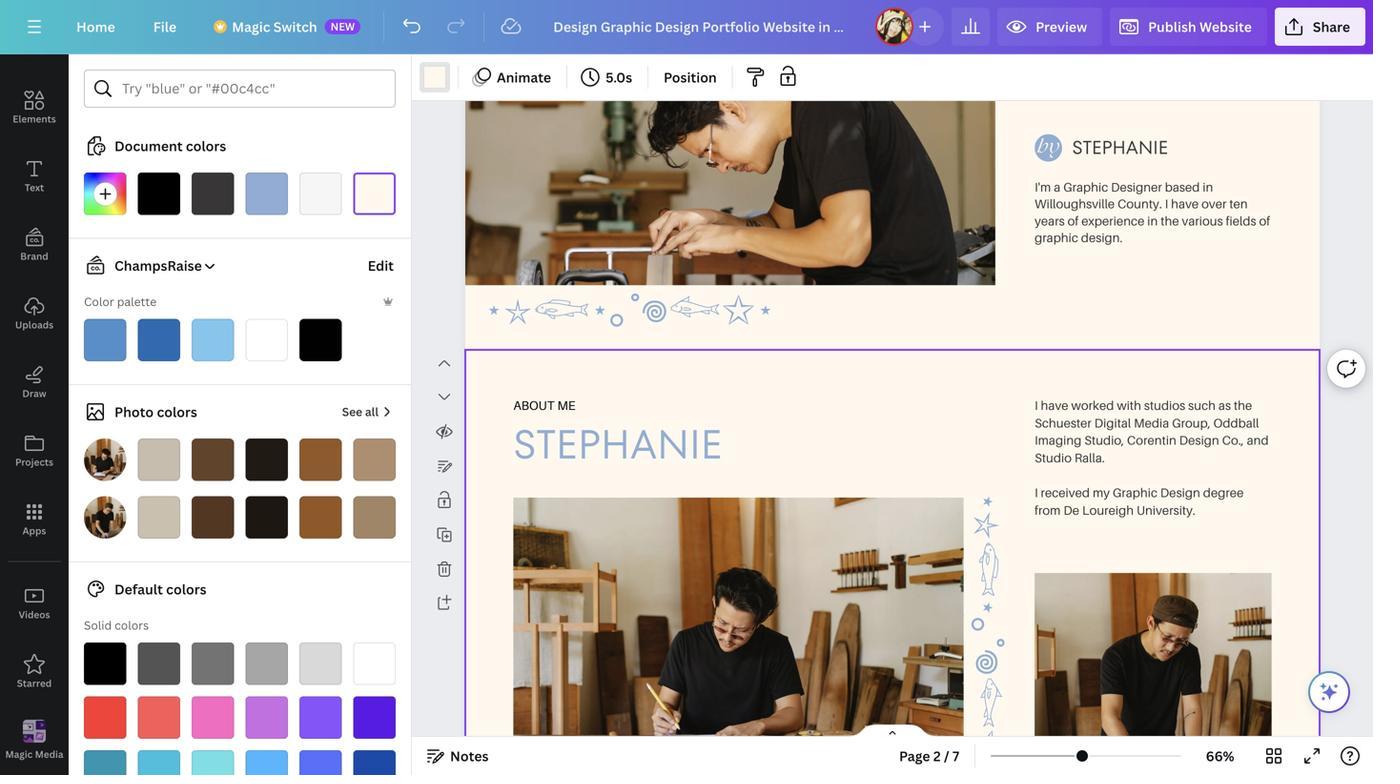 Task type: describe. For each thing, give the bounding box(es) containing it.
university.
[[1137, 503, 1196, 518]]

see all button
[[340, 393, 396, 431]]

switch
[[274, 18, 317, 36]]

gray #737373 image
[[192, 643, 234, 685]]

such
[[1189, 398, 1216, 413]]

apps
[[23, 525, 46, 538]]

5.0s
[[606, 68, 632, 86]]

#96561f image
[[300, 497, 342, 539]]

de
[[1064, 503, 1080, 518]]

5.0s button
[[575, 62, 640, 93]]

i for as
[[1035, 398, 1038, 413]]

color palette
[[84, 294, 157, 310]]

brand
[[20, 250, 48, 263]]

received
[[1041, 485, 1090, 500]]

turquoise blue #5ce1e6 image
[[192, 751, 234, 776]]

photo
[[114, 403, 154, 421]]

#1e1611 image
[[246, 497, 288, 539]]

#945721 image
[[300, 439, 342, 481]]

magic media button
[[0, 707, 69, 776]]

coral red #ff5757 image
[[138, 697, 180, 739]]

willoughsville
[[1035, 196, 1115, 211]]

default
[[114, 580, 163, 599]]

0 horizontal spatial in
[[1148, 213, 1158, 228]]

side panel tab list
[[0, 5, 69, 776]]

videos
[[19, 609, 50, 621]]

draw button
[[0, 348, 69, 417]]

media inside button
[[35, 748, 63, 761]]

website
[[1200, 18, 1252, 36]]

#ffffff image
[[246, 319, 288, 362]]

✩
[[960, 729, 1018, 764]]

i'm
[[1035, 179, 1052, 195]]

#573620 image
[[192, 497, 234, 539]]

i inside i'm a graphic designer based in willoughsville county. i have over ten years of experience in the various fields of graphic design.
[[1165, 196, 1169, 211]]

studio,
[[1085, 433, 1125, 448]]

⋆ ⭒ 𓆟 ⋆ ｡ ˚ 𖦹 𓆜 ✩ ⋆
[[960, 492, 1018, 776]]

#75c6ef image
[[192, 319, 234, 362]]

1 ⋆ from the top
[[960, 492, 1018, 511]]

#c7bcad image
[[138, 439, 180, 481]]

graphic inside i received my graphic design degree from de loureigh university.
[[1113, 485, 1158, 500]]

colors for default colors
[[166, 580, 207, 599]]

studios
[[1145, 398, 1186, 413]]

magic media
[[5, 748, 63, 761]]

and
[[1247, 433, 1269, 448]]

publish website
[[1149, 18, 1252, 36]]

the inside i'm a graphic designer based in willoughsville county. i have over ten years of experience in the various fields of graphic design.
[[1161, 213, 1180, 228]]

˚
[[960, 638, 1018, 648]]

publish
[[1149, 18, 1197, 36]]

design inside i have worked with studios such as the schuester digital media group, oddball imaging studio, corentin design co., and studio ralla.
[[1180, 433, 1220, 448]]

dark turquoise #0097b2 image
[[84, 751, 126, 776]]

county.
[[1118, 196, 1163, 211]]

#1e1611 image
[[246, 497, 288, 539]]

#ffffff image
[[246, 319, 288, 362]]

design.
[[1082, 230, 1123, 245]]

add a new color image
[[84, 173, 126, 215]]

colors for document colors
[[186, 137, 226, 155]]

about me
[[514, 398, 576, 413]]

have inside i have worked with studios such as the schuester digital media group, oddball imaging studio, corentin design co., and studio ralla.
[[1041, 398, 1069, 413]]

dark turquoise #0097b2 image
[[84, 751, 126, 776]]

uploads
[[15, 319, 54, 331]]

colors for photo colors
[[157, 403, 197, 421]]

#96561f image
[[300, 497, 342, 539]]

black #000000 image
[[84, 643, 126, 685]]

page 2 / 7 button
[[892, 741, 967, 772]]

text button
[[0, 142, 69, 211]]

loureigh
[[1083, 503, 1134, 518]]

graphic
[[1035, 230, 1079, 245]]

0 horizontal spatial stephanie
[[514, 416, 723, 473]]

graphic inside i'm a graphic designer based in willoughsville county. i have over ten years of experience in the various fields of graphic design.
[[1064, 179, 1109, 195]]

animate
[[497, 68, 551, 86]]

Try "blue" or "#00c4cc" search field
[[122, 71, 383, 107]]

oddball
[[1214, 415, 1260, 430]]

66% button
[[1190, 741, 1252, 772]]

share button
[[1275, 8, 1366, 46]]

page
[[900, 747, 931, 766]]

about
[[514, 398, 555, 413]]

purple #8c52ff image
[[300, 697, 342, 739]]

photo colors
[[114, 403, 197, 421]]

cobalt blue #004aad image
[[353, 751, 396, 776]]

i for from
[[1035, 485, 1038, 500]]

page 2 / 7
[[900, 747, 960, 766]]

#000000 image
[[138, 173, 180, 215]]

gray #737373 image
[[192, 643, 234, 685]]

default colors
[[114, 580, 207, 599]]

text
[[25, 181, 44, 194]]

media inside i have worked with studios such as the schuester digital media group, oddball imaging studio, corentin design co., and studio ralla.
[[1134, 415, 1170, 430]]

0 vertical spatial in
[[1203, 179, 1214, 195]]

#75c6ef image
[[192, 319, 234, 362]]

3 ⋆ from the top
[[960, 764, 1018, 776]]

see all
[[342, 404, 379, 420]]

preview
[[1036, 18, 1088, 36]]

position button
[[656, 62, 725, 93]]

purple #8c52ff image
[[300, 697, 342, 739]]

i'm a graphic designer based in willoughsville county. i have over ten years of experience in the various fields of graphic design.
[[1035, 179, 1271, 245]]

champsraise button
[[76, 254, 217, 277]]

aqua blue #0cc0df image
[[138, 751, 180, 776]]

colors for solid colors
[[115, 618, 149, 633]]

magic for magic switch
[[232, 18, 270, 36]]

66%
[[1206, 747, 1235, 766]]

｡
[[960, 617, 1018, 638]]

i have worked with studios such as the schuester digital media group, oddball imaging studio, corentin design co., and studio ralla.
[[1035, 398, 1269, 465]]

apps button
[[0, 486, 69, 554]]

file button
[[138, 8, 192, 46]]

co.,
[[1223, 433, 1245, 448]]

file
[[153, 18, 177, 36]]

videos button
[[0, 569, 69, 638]]

projects
[[15, 456, 53, 469]]

group,
[[1173, 415, 1211, 430]]

preview button
[[998, 8, 1103, 46]]



Task type: locate. For each thing, give the bounding box(es) containing it.
0 vertical spatial the
[[1161, 213, 1180, 228]]

projects button
[[0, 417, 69, 486]]

0 vertical spatial media
[[1134, 415, 1170, 430]]

studio
[[1035, 450, 1072, 465]]

1 vertical spatial have
[[1041, 398, 1069, 413]]

i inside i have worked with studios such as the schuester digital media group, oddball imaging studio, corentin design co., and studio ralla.
[[1035, 398, 1038, 413]]

add a new color image
[[84, 173, 126, 215]]

my
[[1093, 485, 1110, 500]]

champsraise
[[114, 257, 202, 275]]

design down group,
[[1180, 433, 1220, 448]]

of right "fields"
[[1260, 213, 1271, 228]]

𓆟
[[960, 541, 1018, 598]]

0 horizontal spatial media
[[35, 748, 63, 761]]

1 vertical spatial stephanie
[[514, 416, 723, 473]]

1 vertical spatial the
[[1234, 398, 1253, 413]]

0 horizontal spatial magic
[[5, 748, 33, 761]]

have inside i'm a graphic designer based in willoughsville county. i have over ten years of experience in the various fields of graphic design.
[[1172, 196, 1199, 211]]

i received my graphic design degree from de loureigh university.
[[1035, 485, 1244, 518]]

#8badd6 image
[[246, 173, 288, 215], [246, 173, 288, 215]]

by
[[1038, 139, 1060, 157]]

stephanie down me
[[514, 416, 723, 473]]

elements
[[13, 113, 56, 125]]

colors
[[186, 137, 226, 155], [157, 403, 197, 421], [166, 580, 207, 599], [115, 618, 149, 633]]

colors right the solid
[[115, 618, 149, 633]]

ralla.
[[1075, 450, 1105, 465]]

2 vertical spatial i
[[1035, 485, 1038, 500]]

media left dark turquoise #0097b2 image
[[35, 748, 63, 761]]

digital
[[1095, 415, 1132, 430]]

the inside i have worked with studios such as the schuester digital media group, oddball imaging studio, corentin design co., and studio ralla.
[[1234, 398, 1253, 413]]

1 horizontal spatial of
[[1260, 213, 1271, 228]]

see
[[342, 404, 363, 420]]

brand button
[[0, 211, 69, 279]]

years
[[1035, 213, 1065, 228]]

#393636 image
[[192, 173, 234, 215], [192, 173, 234, 215]]

design up the elements button at the top left of page
[[19, 44, 50, 57]]

design inside i received my graphic design degree from de loureigh university.
[[1161, 485, 1201, 500]]

2 ⋆ from the top
[[960, 598, 1018, 617]]

black #000000 image
[[84, 643, 126, 685]]

i down based
[[1165, 196, 1169, 211]]

a
[[1054, 179, 1061, 195]]

magic for magic media
[[5, 748, 33, 761]]

#fff8ed image
[[353, 173, 396, 215], [353, 173, 396, 215]]

#573620 image
[[192, 497, 234, 539]]

0 vertical spatial ⋆
[[960, 492, 1018, 511]]

the left various
[[1161, 213, 1180, 228]]

starred button
[[0, 638, 69, 707]]

design
[[19, 44, 50, 57], [1180, 433, 1220, 448], [1161, 485, 1201, 500]]

i inside i received my graphic design degree from de loureigh university.
[[1035, 485, 1038, 500]]

from
[[1035, 503, 1061, 518]]

0 horizontal spatial graphic
[[1064, 179, 1109, 195]]

share
[[1313, 18, 1351, 36]]

#fff8ed image
[[424, 66, 446, 89], [424, 66, 446, 89]]

palette
[[117, 294, 157, 310]]

have down based
[[1172, 196, 1199, 211]]

document
[[114, 137, 183, 155]]

all
[[365, 404, 379, 420]]

canva assistant image
[[1318, 681, 1341, 704]]

have up schuester
[[1041, 398, 1069, 413]]

corentin
[[1128, 433, 1177, 448]]

the right as
[[1234, 398, 1253, 413]]

design inside button
[[19, 44, 50, 57]]

2
[[934, 747, 941, 766]]

#166bb5 image
[[138, 319, 180, 362], [138, 319, 180, 362]]

0 vertical spatial i
[[1165, 196, 1169, 211]]

edit
[[368, 257, 394, 275]]

1 horizontal spatial media
[[1134, 415, 1170, 430]]

solid colors
[[84, 618, 149, 633]]

magenta #cb6ce6 image
[[246, 697, 288, 739], [246, 697, 288, 739]]

1 vertical spatial graphic
[[1113, 485, 1158, 500]]

ten
[[1230, 196, 1248, 211]]

fields
[[1226, 213, 1257, 228]]

1 vertical spatial ⋆
[[960, 598, 1018, 617]]

#000000 image
[[138, 173, 180, 215]]

#010101 image
[[300, 319, 342, 362], [300, 319, 342, 362]]

⭒
[[960, 511, 1018, 541]]

imaging
[[1035, 433, 1082, 448]]

1 vertical spatial design
[[1180, 433, 1220, 448]]

royal blue #5271ff image
[[300, 751, 342, 776], [300, 751, 342, 776]]

home
[[76, 18, 115, 36]]

various
[[1182, 213, 1224, 228]]

0 horizontal spatial of
[[1068, 213, 1079, 228]]

media up corentin at the bottom right of page
[[1134, 415, 1170, 430]]

Design title text field
[[538, 8, 868, 46]]

starred
[[17, 677, 52, 690]]

#211913 image
[[246, 439, 288, 481]]

over
[[1202, 196, 1227, 211]]

#b28e6d image
[[353, 439, 396, 481], [353, 439, 396, 481]]

colors right document
[[186, 137, 226, 155]]

1 vertical spatial in
[[1148, 213, 1158, 228]]

experience
[[1082, 213, 1145, 228]]

2 vertical spatial ⋆
[[960, 764, 1018, 776]]

1 horizontal spatial stephanie
[[1073, 134, 1169, 161]]

white #ffffff image
[[353, 643, 396, 685], [353, 643, 396, 685]]

𖦹
[[960, 648, 1018, 676]]

magic down starred
[[5, 748, 33, 761]]

graphic up loureigh
[[1113, 485, 1158, 500]]

design button
[[0, 5, 69, 73]]

#a58463 image
[[353, 497, 396, 539]]

coral red #ff5757 image
[[138, 697, 180, 739]]

#c7bcad image
[[138, 439, 180, 481]]

animate button
[[466, 62, 559, 93]]

i up from
[[1035, 485, 1038, 500]]

magic left switch
[[232, 18, 270, 36]]

document colors
[[114, 137, 226, 155]]

worked
[[1072, 398, 1115, 413]]

⋆⭒𓆟⋆｡˚𖦹𓆜✩⋆
[[484, 281, 775, 339]]

light blue #38b6ff image
[[246, 751, 288, 776]]

main menu bar
[[0, 0, 1374, 54]]

pink #ff66c4 image
[[192, 697, 234, 739], [192, 697, 234, 739]]

colors right photo
[[157, 403, 197, 421]]

in up the over
[[1203, 179, 1214, 195]]

as
[[1219, 398, 1232, 413]]

elements button
[[0, 73, 69, 142]]

notes
[[450, 747, 489, 766]]

bright red #ff3131 image
[[84, 697, 126, 739], [84, 697, 126, 739]]

#a58463 image
[[353, 497, 396, 539]]

2 vertical spatial design
[[1161, 485, 1201, 500]]

home link
[[61, 8, 130, 46]]

cobalt blue #004aad image
[[353, 751, 396, 776]]

media
[[1134, 415, 1170, 430], [35, 748, 63, 761]]

draw
[[22, 387, 46, 400]]

of down 'willoughsville' in the top right of the page
[[1068, 213, 1079, 228]]

0 vertical spatial stephanie
[[1073, 134, 1169, 161]]

colors right default
[[166, 580, 207, 599]]

1 of from the left
[[1068, 213, 1079, 228]]

1 horizontal spatial have
[[1172, 196, 1199, 211]]

violet #5e17eb image
[[353, 697, 396, 739], [353, 697, 396, 739]]

0 vertical spatial magic
[[232, 18, 270, 36]]

edit button
[[366, 247, 396, 285]]

dark gray #545454 image
[[138, 643, 180, 685], [138, 643, 180, 685]]

1 horizontal spatial graphic
[[1113, 485, 1158, 500]]

#945721 image
[[300, 439, 342, 481]]

aqua blue #0cc0df image
[[138, 751, 180, 776]]

magic
[[232, 18, 270, 36], [5, 748, 33, 761]]

1 horizontal spatial magic
[[232, 18, 270, 36]]

uploads button
[[0, 279, 69, 348]]

#4890cd image
[[84, 319, 126, 362], [84, 319, 126, 362]]

the
[[1161, 213, 1180, 228], [1234, 398, 1253, 413]]

#f6f6f6 image
[[300, 173, 342, 215], [300, 173, 342, 215]]

degree
[[1204, 485, 1244, 500]]

⋆ left from
[[960, 492, 1018, 511]]

1 horizontal spatial the
[[1234, 398, 1253, 413]]

0 vertical spatial have
[[1172, 196, 1199, 211]]

1 vertical spatial i
[[1035, 398, 1038, 413]]

1 vertical spatial magic
[[5, 748, 33, 761]]

i up schuester
[[1035, 398, 1038, 413]]

stephanie up the designer
[[1073, 134, 1169, 161]]

new
[[331, 19, 355, 33]]

gray #a6a6a6 image
[[246, 643, 288, 685], [246, 643, 288, 685]]

color
[[84, 294, 114, 310]]

design up university.
[[1161, 485, 1201, 500]]

based
[[1165, 179, 1200, 195]]

magic inside main menu bar
[[232, 18, 270, 36]]

⋆ right 7
[[960, 764, 1018, 776]]

graphic up 'willoughsville' in the top right of the page
[[1064, 179, 1109, 195]]

0 horizontal spatial the
[[1161, 213, 1180, 228]]

⋆ up ˚ on the bottom of page
[[960, 598, 1018, 617]]

1 horizontal spatial in
[[1203, 179, 1214, 195]]

0 horizontal spatial have
[[1041, 398, 1069, 413]]

in down 'county.'
[[1148, 213, 1158, 228]]

magic inside button
[[5, 748, 33, 761]]

with
[[1117, 398, 1142, 413]]

𓆜
[[960, 676, 1018, 729]]

#654227 image
[[192, 439, 234, 481], [192, 439, 234, 481]]

#211913 image
[[246, 439, 288, 481]]

light blue #38b6ff image
[[246, 751, 288, 776]]

0 vertical spatial design
[[19, 44, 50, 57]]

7
[[953, 747, 960, 766]]

1 vertical spatial media
[[35, 748, 63, 761]]

turquoise blue #5ce1e6 image
[[192, 751, 234, 776]]

position
[[664, 68, 717, 86]]

show pages image
[[847, 724, 939, 739]]

schuester
[[1035, 415, 1092, 430]]

me
[[558, 398, 576, 413]]

#cbbfac image
[[138, 497, 180, 539], [138, 497, 180, 539]]

in
[[1203, 179, 1214, 195], [1148, 213, 1158, 228]]

light gray #d9d9d9 image
[[300, 643, 342, 685], [300, 643, 342, 685]]

2 of from the left
[[1260, 213, 1271, 228]]

of
[[1068, 213, 1079, 228], [1260, 213, 1271, 228]]

0 vertical spatial graphic
[[1064, 179, 1109, 195]]

magic switch
[[232, 18, 317, 36]]

i
[[1165, 196, 1169, 211], [1035, 398, 1038, 413], [1035, 485, 1038, 500]]



Task type: vqa. For each thing, say whether or not it's contained in the screenshot.
'FOR' inside what's the return policy for invitations? dropdown button
no



